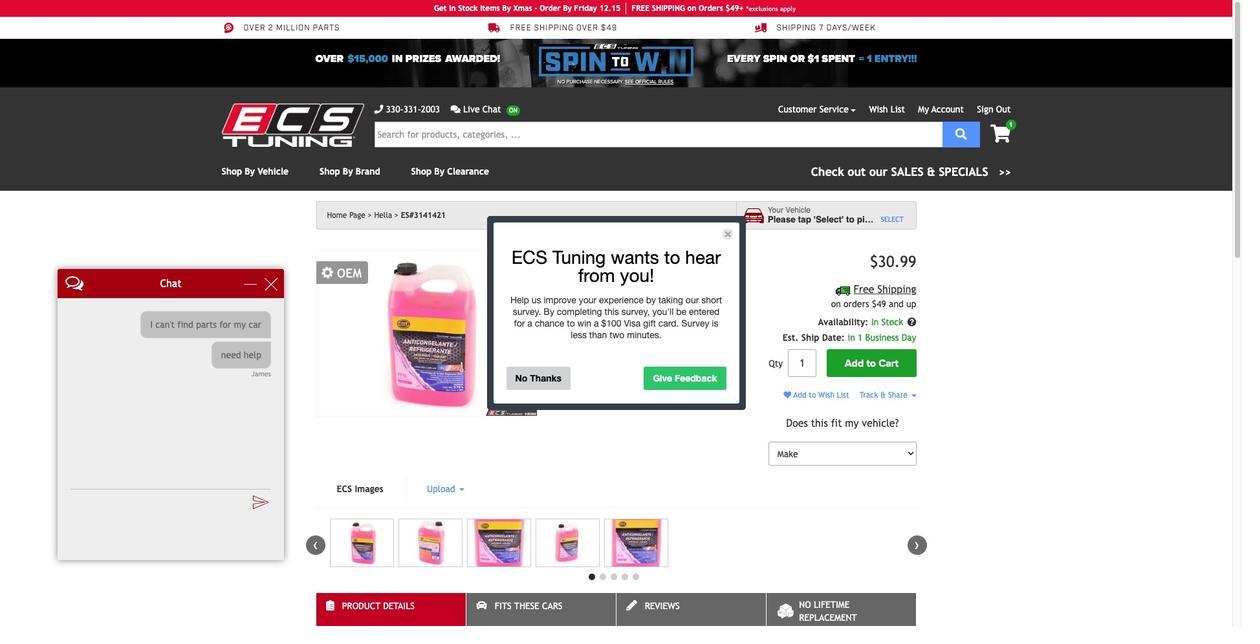 Task type: describe. For each thing, give the bounding box(es) containing it.
free for shipping
[[854, 284, 875, 296]]

ecs for ecs tuning wants to hear from you!
[[512, 247, 548, 268]]

shop by vehicle link
[[222, 166, 289, 177]]

shipping 7 days/week link
[[755, 22, 876, 34]]

to inside the help us improve your experience by taking our short survey. by completing this survey, you'll be entered for a chance to win a $100 visa gift card. survey is less than two minutes.
[[567, 318, 575, 329]]

1 right =
[[867, 53, 872, 66]]

1 vertical spatial reviews
[[645, 601, 680, 612]]

customer service
[[778, 104, 849, 115]]

get in stock items by xmas - order by friday 12.15
[[434, 4, 621, 13]]

survey.
[[513, 307, 541, 317]]

from
[[578, 265, 615, 286]]

0 horizontal spatial vehicle
[[258, 166, 289, 177]]

a inside "your vehicle please tap 'select' to pick a vehicle"
[[877, 215, 882, 225]]

no
[[799, 600, 811, 610]]

orders
[[844, 299, 869, 309]]

be
[[676, 307, 687, 317]]

(3.78
[[558, 267, 597, 285]]

lifetime
[[649, 296, 682, 307]]

to inside ecs tuning wants to hear from you!
[[664, 247, 680, 268]]

days/week
[[827, 23, 876, 33]]

3141421
[[634, 365, 668, 375]]

0 horizontal spatial a
[[528, 318, 532, 329]]

vehicle inside "your vehicle please tap 'select' to pick a vehicle"
[[786, 206, 811, 215]]

help us improve your experience by taking our short survey. by completing this survey, you'll be entered for a chance to win a $100 visa gift card. survey is less than two minutes.
[[510, 295, 722, 340]]

xmas
[[513, 4, 532, 13]]

1 down out
[[1009, 121, 1013, 128]]

heart image
[[784, 392, 792, 399]]

hella link
[[374, 211, 399, 220]]

availability: in stock
[[818, 317, 906, 328]]

and
[[889, 299, 904, 309]]

3 star image from the left
[[592, 323, 604, 335]]

shop by clearance link
[[411, 166, 489, 177]]

every spin or $1 spent = 1 entry!!!
[[727, 53, 917, 66]]

give feedback link
[[644, 367, 726, 390]]

shop for shop by vehicle
[[222, 166, 242, 177]]

free shipping image
[[836, 286, 851, 295]]

product details
[[342, 601, 415, 612]]

live
[[463, 104, 480, 115]]

home page link
[[327, 211, 372, 220]]

your
[[579, 295, 597, 305]]

help
[[510, 295, 529, 305]]

g13 coolant - 1 gallon (3.78 liters)
[[558, 250, 722, 285]]

1 down availability: in stock
[[858, 333, 863, 343]]

hear
[[685, 247, 721, 268]]

shopping cart image
[[991, 125, 1011, 143]]

stock for availability:
[[882, 317, 904, 328]]

shop by clearance
[[411, 166, 489, 177]]

pick
[[857, 215, 875, 225]]

is
[[712, 318, 719, 329]]

free ship ping on orders $49+ *exclusions apply
[[632, 4, 796, 13]]

ecs for ecs images
[[337, 484, 352, 494]]

by left xmas
[[502, 4, 511, 13]]

add for add to wish list
[[794, 391, 807, 400]]

two
[[610, 330, 625, 340]]

reviews link
[[616, 593, 766, 626]]

thanks
[[530, 373, 562, 384]]

ecs tuning 'spin to win' contest logo image
[[539, 44, 693, 76]]

wants
[[611, 247, 659, 268]]

‹ link
[[306, 536, 325, 555]]

rules
[[658, 79, 674, 85]]

1 horizontal spatial in
[[848, 333, 855, 343]]

$100
[[601, 318, 622, 329]]

cart
[[879, 357, 899, 370]]

'select'
[[814, 215, 844, 225]]

no for no thanks
[[515, 373, 528, 384]]

chat
[[483, 104, 501, 115]]

get
[[434, 4, 447, 13]]

tuning
[[553, 247, 606, 268]]

visa
[[624, 318, 641, 329]]

0 vertical spatial wish
[[869, 104, 888, 115]]

by right the order at the top of the page
[[563, 4, 572, 13]]

$1
[[808, 53, 819, 66]]

to inside "your vehicle please tap 'select' to pick a vehicle"
[[846, 215, 855, 225]]

30.99
[[878, 252, 917, 270]]

our
[[686, 295, 699, 305]]

g013a8j1g
[[621, 352, 666, 362]]

experience
[[599, 295, 644, 305]]

in for get
[[449, 4, 456, 13]]

availability:
[[818, 317, 869, 328]]

search image
[[956, 128, 967, 139]]

give
[[653, 373, 672, 384]]

for
[[514, 318, 525, 329]]

free shipping over $49
[[510, 23, 617, 33]]

stock for get
[[458, 4, 478, 13]]

ecs images link
[[316, 476, 404, 502]]

upload
[[427, 484, 458, 494]]

est. ship date: in 1 business day
[[783, 333, 917, 343]]

& for track
[[881, 391, 886, 400]]

official
[[635, 79, 657, 85]]

- inside g13 coolant - 1 gallon (3.78 liters)
[[652, 250, 657, 268]]

shop by vehicle
[[222, 166, 289, 177]]

2 star image from the left
[[581, 323, 592, 335]]

lifetime
[[814, 600, 850, 610]]

fit
[[831, 418, 842, 430]]

up
[[907, 299, 917, 309]]

sales
[[891, 165, 924, 179]]

=
[[859, 53, 865, 66]]

1 star image from the left
[[570, 323, 581, 335]]

replacement
[[799, 613, 857, 623]]

‹
[[313, 536, 318, 553]]

vehicle
[[885, 215, 914, 225]]

$49+
[[726, 4, 744, 13]]

please
[[768, 215, 796, 225]]

tap
[[798, 215, 811, 225]]

add to cart button
[[827, 350, 917, 377]]

my account link
[[918, 104, 964, 115]]

us
[[532, 295, 541, 305]]

shipping inside free shipping on orders $49 and up
[[878, 284, 917, 296]]

over for over $15,000 in prizes
[[315, 53, 344, 66]]

no for no purchase necessary. see official rules .
[[558, 79, 565, 85]]

hella
[[374, 211, 392, 220]]

card.
[[659, 318, 679, 329]]

› link
[[908, 536, 927, 555]]

g013a8j1g ecs
[[567, 352, 666, 375]]

order
[[540, 4, 561, 13]]

select link
[[881, 214, 904, 225]]

4 star image from the left
[[604, 323, 615, 335]]

fits
[[495, 601, 512, 612]]

improve
[[544, 295, 576, 305]]

330-331-2003 link
[[374, 103, 440, 116]]

items
[[480, 4, 500, 13]]



Task type: vqa. For each thing, say whether or not it's contained in the screenshot.
SURVEY,
yes



Task type: locate. For each thing, give the bounding box(es) containing it.
$49 down 12.15
[[601, 23, 617, 33]]

on inside free shipping on orders $49 and up
[[831, 299, 841, 309]]

add inside button
[[845, 357, 864, 370]]

1 shop from the left
[[222, 166, 242, 177]]

list left my
[[891, 104, 905, 115]]

1 vertical spatial $49
[[872, 299, 886, 309]]

0 horizontal spatial -
[[535, 4, 538, 13]]

star image
[[570, 323, 581, 335], [581, 323, 592, 335], [592, 323, 604, 335], [604, 323, 615, 335]]

in up business
[[871, 317, 879, 328]]

free inside free shipping on orders $49 and up
[[854, 284, 875, 296]]

by left clearance
[[434, 166, 445, 177]]

1 vertical spatial -
[[652, 250, 657, 268]]

0 horizontal spatial in
[[392, 53, 403, 66]]

0 vertical spatial $49
[[601, 23, 617, 33]]

in
[[449, 4, 456, 13], [871, 317, 879, 328]]

0 vertical spatial ecs
[[512, 247, 548, 268]]

to left hear at the right top of page
[[664, 247, 680, 268]]

sign out link
[[977, 104, 1011, 115]]

sign
[[977, 104, 994, 115]]

this
[[605, 307, 619, 317], [811, 418, 828, 430]]

home
[[327, 211, 347, 220]]

date:
[[822, 333, 845, 343]]

star image
[[558, 323, 570, 335]]

shipping
[[777, 23, 817, 33], [878, 284, 917, 296]]

shipping up and
[[878, 284, 917, 296]]

1 right wants
[[662, 250, 671, 268]]

this up $100
[[605, 307, 619, 317]]

est.
[[783, 333, 799, 343]]

0 horizontal spatial over
[[244, 23, 266, 33]]

to left pick
[[846, 215, 855, 225]]

0 vertical spatial -
[[535, 4, 538, 13]]

1 horizontal spatial no
[[558, 79, 565, 85]]

ecs inside ecs tuning wants to hear from you!
[[512, 247, 548, 268]]

by inside the help us improve your experience by taking our short survey. by completing this survey, you'll be entered for a chance to win a $100 visa gift card. survey is less than two minutes.
[[544, 307, 555, 317]]

331-
[[404, 104, 421, 115]]

ping
[[668, 4, 685, 13]]

& for sales
[[927, 165, 936, 179]]

1 vertical spatial wish
[[819, 391, 835, 400]]

out
[[996, 104, 1011, 115]]

this inside the help us improve your experience by taking our short survey. by completing this survey, you'll be entered for a chance to win a $100 visa gift card. survey is less than two minutes.
[[605, 307, 619, 317]]

over for over 2 million parts
[[244, 23, 266, 33]]

shop by brand link
[[320, 166, 380, 177]]

customer service button
[[778, 103, 856, 116]]

2 horizontal spatial ecs
[[567, 365, 582, 375]]

my
[[918, 104, 929, 115]]

these
[[514, 601, 540, 612]]

add to cart
[[845, 357, 899, 370]]

hella image
[[621, 376, 647, 393]]

live chat
[[463, 104, 501, 115]]

friday
[[574, 4, 597, 13]]

on
[[688, 4, 697, 13], [831, 299, 841, 309]]

comments image
[[451, 105, 461, 114]]

stock down and
[[882, 317, 904, 328]]

1 horizontal spatial ecs
[[512, 247, 548, 268]]

shop for shop by clearance
[[411, 166, 432, 177]]

0 horizontal spatial this
[[605, 307, 619, 317]]

select
[[881, 215, 904, 223]]

0 vertical spatial in
[[392, 53, 403, 66]]

1 vertical spatial vehicle
[[786, 206, 811, 215]]

wish list link
[[869, 104, 905, 115]]

1 horizontal spatial shipping
[[878, 284, 917, 296]]

0 vertical spatial reviews
[[622, 323, 654, 334]]

to left win
[[567, 318, 575, 329]]

add right heart icon
[[794, 391, 807, 400]]

coolant
[[592, 250, 647, 268]]

0 vertical spatial free
[[510, 23, 532, 33]]

to right heart icon
[[809, 391, 816, 400]]

over $15,000 in prizes
[[315, 53, 441, 66]]

in left the prizes
[[392, 53, 403, 66]]

g13
[[558, 250, 587, 268]]

reviews
[[622, 323, 654, 334], [645, 601, 680, 612]]

free up "orders"
[[854, 284, 875, 296]]

0 vertical spatial add
[[845, 357, 864, 370]]

& right sales
[[927, 165, 936, 179]]

1 horizontal spatial over
[[315, 53, 344, 66]]

your
[[768, 206, 784, 215]]

0 vertical spatial over
[[244, 23, 266, 33]]

1 horizontal spatial shop
[[320, 166, 340, 177]]

1 horizontal spatial list
[[891, 104, 905, 115]]

1 horizontal spatial in
[[871, 317, 879, 328]]

free
[[510, 23, 532, 33], [854, 284, 875, 296]]

0 horizontal spatial shipping
[[777, 23, 817, 33]]

by left brand
[[343, 166, 353, 177]]

0 horizontal spatial shop
[[222, 166, 242, 177]]

0 horizontal spatial add
[[794, 391, 807, 400]]

1 vertical spatial no
[[515, 373, 528, 384]]

0 horizontal spatial free
[[510, 23, 532, 33]]

oe
[[580, 296, 591, 307]]

spent
[[822, 53, 855, 66]]

1 vertical spatial in
[[848, 333, 855, 343]]

shipping down apply
[[777, 23, 817, 33]]

a up "than"
[[594, 318, 599, 329]]

1 horizontal spatial this
[[811, 418, 828, 430]]

1 vertical spatial add
[[794, 391, 807, 400]]

vehicle up tap
[[786, 206, 811, 215]]

0 horizontal spatial list
[[837, 391, 849, 400]]

lilac
[[558, 296, 578, 307]]

1 vertical spatial &
[[881, 391, 886, 400]]

in for availability:
[[871, 317, 879, 328]]

1 vertical spatial in
[[871, 317, 879, 328]]

$49 left and
[[872, 299, 886, 309]]

0 vertical spatial shipping
[[777, 23, 817, 33]]

my account
[[918, 104, 964, 115]]

to left cart
[[867, 357, 876, 370]]

feedback
[[675, 373, 717, 384]]

- right xmas
[[535, 4, 538, 13]]

you'll
[[653, 307, 674, 317]]

ecs images
[[337, 484, 384, 494]]

1 horizontal spatial vehicle
[[786, 206, 811, 215]]

product
[[342, 601, 381, 612]]

ecs tuning image
[[222, 104, 364, 147]]

specification
[[594, 296, 646, 307]]

0 horizontal spatial $49
[[601, 23, 617, 33]]

0 vertical spatial list
[[891, 104, 905, 115]]

1 horizontal spatial a
[[594, 318, 599, 329]]

free shipping over $49 link
[[488, 22, 617, 34]]

0 horizontal spatial ecs
[[337, 484, 352, 494]]

2 horizontal spatial a
[[877, 215, 882, 225]]

& inside "link"
[[927, 165, 936, 179]]

0 horizontal spatial &
[[881, 391, 886, 400]]

no
[[558, 79, 565, 85], [515, 373, 528, 384]]

0 horizontal spatial stock
[[458, 4, 478, 13]]

1 vertical spatial on
[[831, 299, 841, 309]]

win
[[578, 318, 592, 329]]

1 vertical spatial this
[[811, 418, 828, 430]]

-
[[535, 4, 538, 13], [652, 250, 657, 268]]

& right "track"
[[881, 391, 886, 400]]

Search text field
[[374, 122, 943, 148]]

specials
[[939, 165, 989, 179]]

0 horizontal spatial on
[[688, 4, 697, 13]]

or
[[790, 53, 805, 66]]

than
[[589, 330, 607, 340]]

wish up fit at the right of page
[[819, 391, 835, 400]]

1 horizontal spatial -
[[652, 250, 657, 268]]

1 vertical spatial shipping
[[878, 284, 917, 296]]

7
[[819, 23, 824, 33]]

stock left items
[[458, 4, 478, 13]]

1 horizontal spatial free
[[854, 284, 875, 296]]

to inside button
[[867, 357, 876, 370]]

None text field
[[788, 350, 817, 377]]

no lifetime replacement
[[799, 600, 857, 623]]

1 horizontal spatial wish
[[869, 104, 888, 115]]

ecs left g13
[[512, 247, 548, 268]]

add down est. ship date: in 1 business day
[[845, 357, 864, 370]]

0 vertical spatial &
[[927, 165, 936, 179]]

wish right service
[[869, 104, 888, 115]]

lilac oe specification lifetime coolant
[[558, 296, 715, 307]]

2
[[268, 23, 274, 33]]

over
[[577, 23, 599, 33]]

2003
[[421, 104, 440, 115]]

ship
[[652, 4, 668, 13]]

on down free shipping icon
[[831, 299, 841, 309]]

product details link
[[316, 593, 466, 626]]

ship
[[802, 333, 820, 343]]

0 vertical spatial in
[[449, 4, 456, 13]]

.
[[674, 79, 675, 85]]

5
[[615, 323, 620, 334]]

1 horizontal spatial &
[[927, 165, 936, 179]]

free shipping on orders $49 and up
[[831, 284, 917, 309]]

no left thanks at the left
[[515, 373, 528, 384]]

vehicle down ecs tuning "image"
[[258, 166, 289, 177]]

by down ecs tuning "image"
[[245, 166, 255, 177]]

0 vertical spatial stock
[[458, 4, 478, 13]]

1 horizontal spatial add
[[845, 357, 864, 370]]

add to wish list link
[[784, 391, 849, 400]]

1 vertical spatial ecs
[[567, 365, 582, 375]]

0 vertical spatial no
[[558, 79, 565, 85]]

3 shop from the left
[[411, 166, 432, 177]]

cars
[[542, 601, 563, 612]]

stock
[[458, 4, 478, 13], [882, 317, 904, 328]]

0 vertical spatial vehicle
[[258, 166, 289, 177]]

0 vertical spatial on
[[688, 4, 697, 13]]

ecs right thanks at the left
[[567, 365, 582, 375]]

free for shipping
[[510, 23, 532, 33]]

survey,
[[622, 307, 650, 317]]

1 vertical spatial stock
[[882, 317, 904, 328]]

$49 inside free shipping on orders $49 and up
[[872, 299, 886, 309]]

2 horizontal spatial shop
[[411, 166, 432, 177]]

1 vertical spatial over
[[315, 53, 344, 66]]

on right ping
[[688, 4, 697, 13]]

your vehicle please tap 'select' to pick a vehicle
[[768, 206, 914, 225]]

gift
[[643, 318, 656, 329]]

fits these cars link
[[466, 593, 616, 626]]

1 horizontal spatial on
[[831, 299, 841, 309]]

0 horizontal spatial no
[[515, 373, 528, 384]]

1 horizontal spatial $49
[[872, 299, 886, 309]]

add for add to cart
[[845, 357, 864, 370]]

1 vertical spatial list
[[837, 391, 849, 400]]

track & share
[[860, 391, 910, 400]]

- right liters)
[[652, 250, 657, 268]]

no thanks link
[[506, 367, 571, 390]]

shop for shop by brand
[[320, 166, 340, 177]]

track
[[860, 391, 878, 400]]

over down parts
[[315, 53, 344, 66]]

in right get
[[449, 4, 456, 13]]

fits these cars
[[495, 601, 563, 612]]

account
[[932, 104, 964, 115]]

1
[[867, 53, 872, 66], [1009, 121, 1013, 128], [662, 250, 671, 268], [858, 333, 863, 343]]

0 horizontal spatial wish
[[819, 391, 835, 400]]

by up the chance
[[544, 307, 555, 317]]

completing
[[557, 307, 602, 317]]

330-
[[386, 104, 404, 115]]

2 shop from the left
[[320, 166, 340, 177]]

this left fit at the right of page
[[811, 418, 828, 430]]

*exclusions
[[746, 5, 778, 12]]

no left purchase
[[558, 79, 565, 85]]

in down availability:
[[848, 333, 855, 343]]

1 inside g13 coolant - 1 gallon (3.78 liters)
[[662, 250, 671, 268]]

sales & specials link
[[811, 163, 1011, 181]]

1 vertical spatial free
[[854, 284, 875, 296]]

question circle image
[[908, 318, 917, 327]]

details
[[383, 601, 415, 612]]

2 vertical spatial ecs
[[337, 484, 352, 494]]

phone image
[[374, 105, 383, 114]]

0 horizontal spatial in
[[449, 4, 456, 13]]

ecs inside g013a8j1g ecs
[[567, 365, 582, 375]]

by
[[646, 295, 656, 305]]

qty
[[769, 358, 783, 369]]

shop by brand
[[320, 166, 380, 177]]

chance
[[535, 318, 565, 329]]

*exclusions apply link
[[746, 4, 796, 13]]

330-331-2003
[[386, 104, 440, 115]]

free down xmas
[[510, 23, 532, 33]]

es#3141421 - g013a8j1g - g13 coolant - 1 gallon (3.78 liters) - lilac oe specification lifetime coolant - hella - audi volkswagen image
[[316, 250, 538, 417], [330, 519, 394, 568], [398, 519, 463, 568], [467, 519, 531, 568], [535, 519, 600, 568], [604, 519, 668, 568]]

over left the 2
[[244, 23, 266, 33]]

a right pick
[[877, 215, 882, 225]]

a right for on the bottom left of the page
[[528, 318, 532, 329]]

12.15
[[600, 4, 621, 13]]

1 horizontal spatial stock
[[882, 317, 904, 328]]

0 vertical spatial this
[[605, 307, 619, 317]]

list left "track"
[[837, 391, 849, 400]]

see
[[625, 79, 634, 85]]

ecs left images
[[337, 484, 352, 494]]

track & share button
[[860, 391, 917, 400]]



